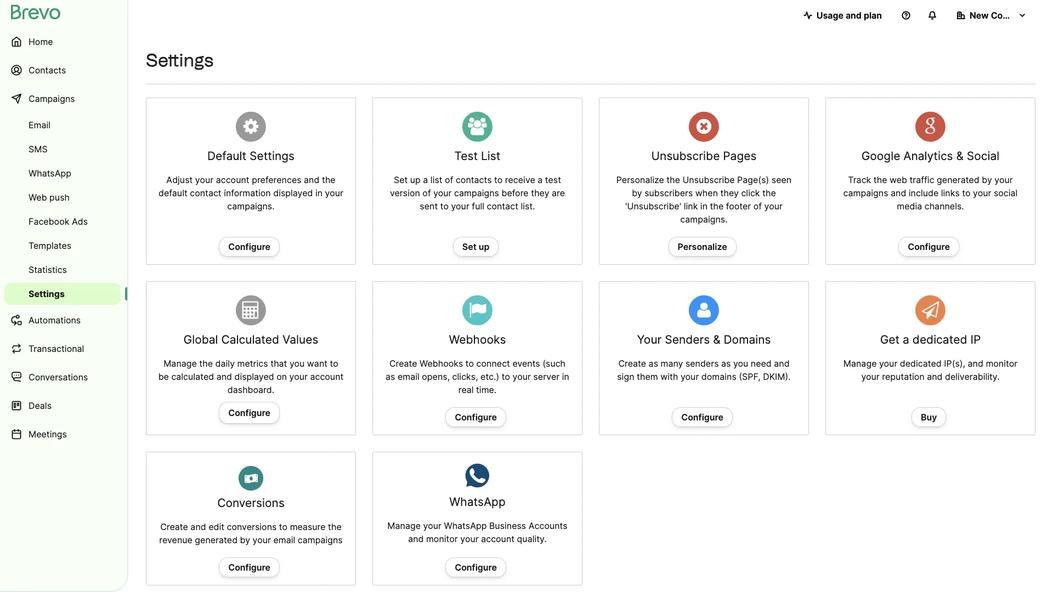 Task type: vqa. For each thing, say whether or not it's contained in the screenshot.
address
no



Task type: describe. For each thing, give the bounding box(es) containing it.
on
[[277, 372, 287, 383]]

in inside personalize the unsubscribe page(s) seen by subscribers when they click the 'unsubscribe' link in the footer of your campaigns.
[[701, 201, 708, 212]]

dashboard.
[[228, 385, 274, 396]]

home link
[[4, 29, 121, 55]]

web
[[29, 192, 47, 203]]

default settings
[[207, 149, 295, 163]]

senders
[[665, 333, 710, 347]]

the up subscribers at the right
[[667, 175, 681, 186]]

they inside set up a list of contacts to receive a test version of your campaigns before they are sent to your full contact list.
[[531, 188, 550, 199]]

statistics link
[[4, 259, 121, 281]]

social
[[994, 188, 1018, 199]]

domains
[[702, 372, 737, 383]]

adjust
[[166, 175, 193, 186]]

to right the etc.)
[[502, 372, 510, 383]]

manage inside manage your whatsapp business accounts and monitor your account quality.
[[388, 521, 421, 532]]

links
[[942, 188, 960, 199]]

your
[[637, 333, 662, 347]]

accounts
[[529, 521, 568, 532]]

templates
[[29, 240, 71, 251]]

settings link
[[4, 283, 121, 305]]

to inside track the web traffic generated by your campaigns and include links to your social media channels.
[[963, 188, 971, 199]]

many
[[661, 358, 683, 369]]

statistics
[[29, 265, 67, 275]]

1 vertical spatial settings
[[250, 149, 295, 163]]

you for values
[[290, 358, 305, 369]]

create and edit conversions to measure the revenue generated by your email campaigns
[[159, 522, 343, 546]]

configure for conversions
[[228, 563, 271, 574]]

track the web traffic generated by your campaigns and include links to your social media channels.
[[844, 175, 1018, 212]]

to inside the manage the daily metrics that you want to be calculated and displayed on your account dashboard.
[[330, 358, 339, 369]]

campaigns link
[[4, 86, 121, 112]]

social
[[967, 149, 1000, 163]]

and inside create and edit conversions to measure the revenue generated by your email campaigns
[[191, 522, 206, 533]]

deals link
[[4, 393, 121, 419]]

configure for your senders & domains
[[682, 412, 724, 423]]

0 vertical spatial unsubscribe
[[652, 149, 720, 163]]

set for set up a list of contacts to receive a test version of your campaigns before they are sent to your full contact list.
[[394, 175, 408, 186]]

configure link for webhooks
[[446, 408, 507, 428]]

your senders & domains
[[637, 333, 771, 347]]

create for conversions
[[160, 522, 188, 533]]

0 vertical spatial whatsapp
[[29, 168, 71, 179]]

campaigns. inside personalize the unsubscribe page(s) seen by subscribers when they click the 'unsubscribe' link in the footer of your campaigns.
[[681, 214, 728, 225]]

metrics
[[237, 358, 268, 369]]

pages
[[723, 149, 757, 163]]

your inside create and edit conversions to measure the revenue generated by your email campaigns
[[253, 535, 271, 546]]

your inside the manage the daily metrics that you want to be calculated and displayed on your account dashboard.
[[290, 372, 308, 383]]

up for set up
[[479, 242, 490, 252]]

new company
[[970, 10, 1032, 21]]

the inside the adjust your account preferences and the default contact information displayed in your campaigns.
[[322, 175, 336, 186]]

contacts link
[[4, 57, 121, 83]]

configure link for conversions
[[219, 558, 280, 578]]

displayed inside the manage the daily metrics that you want to be calculated and displayed on your account dashboard.
[[235, 372, 274, 383]]

configure for google analytics & social
[[908, 242, 951, 252]]

set up a list of contacts to receive a test version of your campaigns before they are sent to your full contact list.
[[390, 175, 565, 212]]

receive
[[505, 175, 536, 186]]

& for social
[[957, 149, 964, 163]]

set up link
[[453, 237, 499, 257]]

& for domains
[[714, 333, 721, 347]]

daily
[[215, 358, 235, 369]]

the inside track the web traffic generated by your campaigns and include links to your social media channels.
[[874, 175, 888, 186]]

before
[[502, 188, 529, 199]]

personalize the unsubscribe page(s) seen by subscribers when they click the 'unsubscribe' link in the footer of your campaigns.
[[617, 175, 792, 225]]

test
[[455, 149, 478, 163]]

monitor inside manage your whatsapp business accounts and monitor your account quality.
[[426, 534, 458, 545]]

'unsubscribe'
[[626, 201, 682, 212]]

new
[[970, 10, 989, 21]]

get
[[881, 333, 900, 347]]

sent
[[420, 201, 438, 212]]

events
[[513, 358, 540, 369]]

the down when
[[710, 201, 724, 212]]

set for set up
[[463, 242, 477, 252]]

email inside create and edit conversions to measure the revenue generated by your email campaigns
[[274, 535, 295, 546]]

need
[[751, 358, 772, 369]]

1 horizontal spatial settings
[[146, 50, 214, 71]]

you for &
[[734, 358, 749, 369]]

usage
[[817, 10, 844, 21]]

push
[[49, 192, 70, 203]]

configure link for default settings
[[219, 237, 280, 257]]

to inside create and edit conversions to measure the revenue generated by your email campaigns
[[279, 522, 288, 533]]

configure link for whatsapp
[[446, 558, 507, 578]]

manage for get
[[844, 358, 877, 369]]

channels.
[[925, 201, 965, 212]]

and inside the adjust your account preferences and the default contact information displayed in your campaigns.
[[304, 175, 320, 186]]

server
[[534, 372, 560, 383]]

email inside create webhooks to connect events (such as email opens, clicks, etc.) to your server in real time.
[[398, 372, 420, 383]]

list.
[[521, 201, 535, 212]]

account inside the manage the daily metrics that you want to be calculated and displayed on your account dashboard.
[[310, 372, 344, 383]]

in inside create webhooks to connect events (such as email opens, clicks, etc.) to your server in real time.
[[562, 372, 570, 383]]

traffic
[[910, 175, 935, 186]]

default
[[159, 188, 188, 199]]

configure button
[[219, 402, 280, 424]]

displayed inside the adjust your account preferences and the default contact information displayed in your campaigns.
[[273, 188, 313, 199]]

web
[[890, 175, 908, 186]]

contact inside set up a list of contacts to receive a test version of your campaigns before they are sent to your full contact list.
[[487, 201, 519, 212]]

0 horizontal spatial of
[[423, 188, 431, 199]]

and inside create as many senders as you need and sign them with your domains (spf, dkim).
[[774, 358, 790, 369]]

google analytics & social
[[862, 149, 1000, 163]]

unsubscribe pages
[[652, 149, 757, 163]]

contacts
[[29, 65, 66, 76]]

calculated
[[171, 372, 214, 383]]

full
[[472, 201, 485, 212]]

adjust your account preferences and the default contact information displayed in your campaigns.
[[159, 175, 344, 212]]

are
[[552, 188, 565, 199]]

conversations link
[[4, 364, 121, 391]]

conversions
[[217, 497, 285, 510]]

0 horizontal spatial a
[[423, 175, 428, 186]]

set up
[[463, 242, 490, 252]]

reputation
[[883, 372, 925, 383]]

calculated
[[221, 333, 279, 347]]

analytics
[[904, 149, 954, 163]]

sms
[[29, 144, 48, 155]]

they inside personalize the unsubscribe page(s) seen by subscribers when they click the 'unsubscribe' link in the footer of your campaigns.
[[721, 188, 739, 199]]

plan
[[864, 10, 882, 21]]

your inside create as many senders as you need and sign them with your domains (spf, dkim).
[[681, 372, 699, 383]]

unsubscribe inside personalize the unsubscribe page(s) seen by subscribers when they click the 'unsubscribe' link in the footer of your campaigns.
[[683, 175, 735, 186]]

footer
[[726, 201, 751, 212]]

and inside track the web traffic generated by your campaigns and include links to your social media channels.
[[891, 188, 907, 199]]

create webhooks to connect events (such as email opens, clicks, etc.) to your server in real time.
[[386, 358, 570, 396]]

etc.)
[[481, 372, 500, 383]]

when
[[696, 188, 718, 199]]

to right sent on the top of the page
[[441, 201, 449, 212]]

campaigns inside track the web traffic generated by your campaigns and include links to your social media channels.
[[844, 188, 889, 199]]

campaigns inside create and edit conversions to measure the revenue generated by your email campaigns
[[298, 535, 343, 546]]

conversions
[[227, 522, 277, 533]]

that
[[271, 358, 287, 369]]

automations
[[29, 315, 81, 326]]

edit
[[209, 522, 224, 533]]

test
[[545, 175, 561, 186]]

configure for default settings
[[228, 242, 271, 252]]



Task type: locate. For each thing, give the bounding box(es) containing it.
account up information on the top left of the page
[[216, 175, 250, 186]]

dkim).
[[763, 372, 791, 383]]

0 horizontal spatial account
[[216, 175, 250, 186]]

as inside create webhooks to connect events (such as email opens, clicks, etc.) to your server in real time.
[[386, 372, 395, 383]]

1 vertical spatial personalize
[[678, 242, 728, 252]]

0 vertical spatial campaigns.
[[227, 201, 275, 212]]

list
[[431, 175, 443, 186]]

personalize down link
[[678, 242, 728, 252]]

whatsapp inside manage your whatsapp business accounts and monitor your account quality.
[[444, 521, 487, 532]]

0 vertical spatial personalize
[[617, 175, 664, 186]]

company
[[991, 10, 1032, 21]]

2 vertical spatial account
[[481, 534, 515, 545]]

campaigns.
[[227, 201, 275, 212], [681, 214, 728, 225]]

0 horizontal spatial email
[[274, 535, 295, 546]]

campaigns up full
[[454, 188, 499, 199]]

a right get
[[903, 333, 910, 347]]

1 horizontal spatial in
[[562, 372, 570, 383]]

dedicated for a
[[913, 333, 968, 347]]

configure inside "configure" 'button'
[[228, 408, 271, 419]]

by down social
[[982, 175, 993, 186]]

account down business at left bottom
[[481, 534, 515, 545]]

0 horizontal spatial by
[[240, 535, 250, 546]]

configure
[[228, 242, 271, 252], [908, 242, 951, 252], [228, 408, 271, 419], [455, 412, 497, 423], [682, 412, 724, 423], [228, 563, 271, 574], [455, 563, 497, 574]]

0 horizontal spatial as
[[386, 372, 395, 383]]

1 vertical spatial displayed
[[235, 372, 274, 383]]

business
[[489, 521, 526, 532]]

transactional link
[[4, 336, 121, 362]]

to left the measure on the bottom left of the page
[[279, 522, 288, 533]]

the right the measure on the bottom left of the page
[[328, 522, 342, 533]]

and inside the manage the daily metrics that you want to be calculated and displayed on your account dashboard.
[[217, 372, 232, 383]]

create for your senders & domains
[[619, 358, 647, 369]]

0 vertical spatial &
[[957, 149, 964, 163]]

1 vertical spatial of
[[423, 188, 431, 199]]

web push
[[29, 192, 70, 203]]

manage inside the manage the daily metrics that you want to be calculated and displayed on your account dashboard.
[[164, 358, 197, 369]]

& left social
[[957, 149, 964, 163]]

displayed down metrics
[[235, 372, 274, 383]]

create inside create webhooks to connect events (such as email opens, clicks, etc.) to your server in real time.
[[390, 358, 417, 369]]

1 horizontal spatial personalize
[[678, 242, 728, 252]]

& up senders
[[714, 333, 721, 347]]

your inside create webhooks to connect events (such as email opens, clicks, etc.) to your server in real time.
[[513, 372, 531, 383]]

configure link down real
[[446, 408, 507, 428]]

2 horizontal spatial account
[[481, 534, 515, 545]]

by down conversions
[[240, 535, 250, 546]]

configure down domains
[[682, 412, 724, 423]]

1 horizontal spatial you
[[734, 358, 749, 369]]

page(s)
[[738, 175, 770, 186]]

account down want
[[310, 372, 344, 383]]

0 vertical spatial up
[[410, 175, 421, 186]]

0 vertical spatial of
[[445, 175, 454, 186]]

a left list
[[423, 175, 428, 186]]

0 vertical spatial generated
[[937, 175, 980, 186]]

create as many senders as you need and sign them with your domains (spf, dkim).
[[618, 358, 791, 383]]

create for webhooks
[[390, 358, 417, 369]]

0 vertical spatial account
[[216, 175, 250, 186]]

0 horizontal spatial up
[[410, 175, 421, 186]]

whatsapp
[[29, 168, 71, 179], [450, 496, 506, 509], [444, 521, 487, 532]]

dedicated
[[913, 333, 968, 347], [900, 358, 942, 369]]

campaigns. inside the adjust your account preferences and the default contact information displayed in your campaigns.
[[227, 201, 275, 212]]

templates link
[[4, 235, 121, 257]]

2 horizontal spatial create
[[619, 358, 647, 369]]

revenue
[[159, 535, 193, 546]]

home
[[29, 36, 53, 47]]

0 horizontal spatial settings
[[29, 289, 65, 300]]

contact down before
[[487, 201, 519, 212]]

1 vertical spatial generated
[[195, 535, 238, 546]]

configure link down the adjust your account preferences and the default contact information displayed in your campaigns.
[[219, 237, 280, 257]]

contact down adjust
[[190, 188, 222, 199]]

generated up links
[[937, 175, 980, 186]]

configure link down create and edit conversions to measure the revenue generated by your email campaigns
[[219, 558, 280, 578]]

0 horizontal spatial in
[[315, 188, 323, 199]]

manage
[[164, 358, 197, 369], [844, 358, 877, 369], [388, 521, 421, 532]]

manage your whatsapp business accounts and monitor your account quality.
[[388, 521, 568, 545]]

and inside 'button'
[[846, 10, 862, 21]]

create inside create and edit conversions to measure the revenue generated by your email campaigns
[[160, 522, 188, 533]]

personalize for personalize the unsubscribe page(s) seen by subscribers when they click the 'unsubscribe' link in the footer of your campaigns.
[[617, 175, 664, 186]]

1 horizontal spatial create
[[390, 358, 417, 369]]

1 horizontal spatial a
[[538, 175, 543, 186]]

0 horizontal spatial you
[[290, 358, 305, 369]]

0 horizontal spatial manage
[[164, 358, 197, 369]]

manage the daily metrics that you want to be calculated and displayed on your account dashboard.
[[158, 358, 344, 396]]

dedicated up reputation
[[900, 358, 942, 369]]

0 vertical spatial webhooks
[[449, 333, 506, 347]]

deals
[[29, 401, 52, 412]]

by inside personalize the unsubscribe page(s) seen by subscribers when they click the 'unsubscribe' link in the footer of your campaigns.
[[632, 188, 642, 199]]

get a dedicated ip
[[881, 333, 981, 347]]

1 horizontal spatial campaigns
[[454, 188, 499, 199]]

you right that
[[290, 358, 305, 369]]

contact inside the adjust your account preferences and the default contact information displayed in your campaigns.
[[190, 188, 222, 199]]

1 they from the left
[[531, 188, 550, 199]]

of down click
[[754, 201, 762, 212]]

the inside the manage the daily metrics that you want to be calculated and displayed on your account dashboard.
[[199, 358, 213, 369]]

the down seen
[[763, 188, 776, 199]]

email
[[398, 372, 420, 383], [274, 535, 295, 546]]

1 vertical spatial unsubscribe
[[683, 175, 735, 186]]

1 vertical spatial by
[[632, 188, 642, 199]]

by for google analytics & social
[[982, 175, 993, 186]]

email down the measure on the bottom left of the page
[[274, 535, 295, 546]]

configure down the "dashboard." in the bottom of the page
[[228, 408, 271, 419]]

them
[[637, 372, 658, 383]]

create inside create as many senders as you need and sign them with your domains (spf, dkim).
[[619, 358, 647, 369]]

0 vertical spatial monitor
[[986, 358, 1018, 369]]

monitor
[[986, 358, 1018, 369], [426, 534, 458, 545]]

connect
[[477, 358, 510, 369]]

whatsapp left business at left bottom
[[444, 521, 487, 532]]

configure link down channels.
[[899, 237, 960, 257]]

as left opens,
[[386, 372, 395, 383]]

as
[[649, 358, 659, 369], [722, 358, 731, 369], [386, 372, 395, 383]]

0 vertical spatial email
[[398, 372, 420, 383]]

generated inside create and edit conversions to measure the revenue generated by your email campaigns
[[195, 535, 238, 546]]

as up them
[[649, 358, 659, 369]]

of inside personalize the unsubscribe page(s) seen by subscribers when they click the 'unsubscribe' link in the footer of your campaigns.
[[754, 201, 762, 212]]

global calculated values
[[184, 333, 319, 347]]

configure down create and edit conversions to measure the revenue generated by your email campaigns
[[228, 563, 271, 574]]

displayed
[[273, 188, 313, 199], [235, 372, 274, 383]]

the left web
[[874, 175, 888, 186]]

1 vertical spatial set
[[463, 242, 477, 252]]

0 horizontal spatial they
[[531, 188, 550, 199]]

campaigns down track
[[844, 188, 889, 199]]

include
[[909, 188, 939, 199]]

facebook ads link
[[4, 211, 121, 233]]

manage for global
[[164, 358, 197, 369]]

personalize link
[[669, 237, 737, 257]]

time.
[[476, 385, 497, 396]]

webhooks inside create webhooks to connect events (such as email opens, clicks, etc.) to your server in real time.
[[420, 358, 463, 369]]

email left opens,
[[398, 372, 420, 383]]

1 you from the left
[[290, 358, 305, 369]]

be
[[158, 372, 169, 383]]

test list
[[455, 149, 501, 163]]

the inside create and edit conversions to measure the revenue generated by your email campaigns
[[328, 522, 342, 533]]

the
[[322, 175, 336, 186], [667, 175, 681, 186], [874, 175, 888, 186], [763, 188, 776, 199], [710, 201, 724, 212], [199, 358, 213, 369], [328, 522, 342, 533]]

1 horizontal spatial as
[[649, 358, 659, 369]]

conversations
[[29, 372, 88, 383]]

campaigns. down information on the top left of the page
[[227, 201, 275, 212]]

generated
[[937, 175, 980, 186], [195, 535, 238, 546]]

1 horizontal spatial campaigns.
[[681, 214, 728, 225]]

2 you from the left
[[734, 358, 749, 369]]

configure down channels.
[[908, 242, 951, 252]]

0 vertical spatial in
[[315, 188, 323, 199]]

manage inside manage your dedicated ip(s), and monitor your reputation and deliverability.
[[844, 358, 877, 369]]

(spf,
[[739, 372, 761, 383]]

you up (spf, in the bottom right of the page
[[734, 358, 749, 369]]

generated down edit
[[195, 535, 238, 546]]

configure for whatsapp
[[455, 563, 497, 574]]

1 horizontal spatial by
[[632, 188, 642, 199]]

configure down manage your whatsapp business accounts and monitor your account quality.
[[455, 563, 497, 574]]

usage and plan
[[817, 10, 882, 21]]

in inside the adjust your account preferences and the default contact information displayed in your campaigns.
[[315, 188, 323, 199]]

monitor inside manage your dedicated ip(s), and monitor your reputation and deliverability.
[[986, 358, 1018, 369]]

campaigns
[[29, 93, 75, 104]]

up inside set up a list of contacts to receive a test version of your campaigns before they are sent to your full contact list.
[[410, 175, 421, 186]]

2 vertical spatial by
[[240, 535, 250, 546]]

(such
[[543, 358, 566, 369]]

account inside manage your whatsapp business accounts and monitor your account quality.
[[481, 534, 515, 545]]

1 vertical spatial contact
[[487, 201, 519, 212]]

meetings link
[[4, 421, 121, 448]]

to up the clicks,
[[466, 358, 474, 369]]

2 horizontal spatial by
[[982, 175, 993, 186]]

1 horizontal spatial &
[[957, 149, 964, 163]]

displayed down preferences at top left
[[273, 188, 313, 199]]

1 vertical spatial email
[[274, 535, 295, 546]]

1 vertical spatial webhooks
[[420, 358, 463, 369]]

unsubscribe up when
[[683, 175, 735, 186]]

2 horizontal spatial manage
[[844, 358, 877, 369]]

0 horizontal spatial &
[[714, 333, 721, 347]]

track
[[849, 175, 872, 186]]

they
[[531, 188, 550, 199], [721, 188, 739, 199]]

1 horizontal spatial up
[[479, 242, 490, 252]]

of up sent on the top of the page
[[423, 188, 431, 199]]

webhooks up connect
[[449, 333, 506, 347]]

2 horizontal spatial a
[[903, 333, 910, 347]]

1 horizontal spatial contact
[[487, 201, 519, 212]]

configure link
[[219, 237, 280, 257], [899, 237, 960, 257], [446, 408, 507, 428], [672, 408, 733, 428], [219, 558, 280, 578], [446, 558, 507, 578]]

dedicated up ip(s),
[[913, 333, 968, 347]]

up down full
[[479, 242, 490, 252]]

you inside create as many senders as you need and sign them with your domains (spf, dkim).
[[734, 358, 749, 369]]

by inside track the web traffic generated by your campaigns and include links to your social media channels.
[[982, 175, 993, 186]]

new company button
[[948, 4, 1036, 26]]

contact
[[190, 188, 222, 199], [487, 201, 519, 212]]

up up version
[[410, 175, 421, 186]]

2 vertical spatial settings
[[29, 289, 65, 300]]

1 horizontal spatial account
[[310, 372, 344, 383]]

buy
[[921, 412, 938, 423]]

unsubscribe up subscribers at the right
[[652, 149, 720, 163]]

configure link for your senders & domains
[[672, 408, 733, 428]]

2 vertical spatial of
[[754, 201, 762, 212]]

you inside the manage the daily metrics that you want to be calculated and displayed on your account dashboard.
[[290, 358, 305, 369]]

0 horizontal spatial monitor
[[426, 534, 458, 545]]

2 horizontal spatial campaigns
[[844, 188, 889, 199]]

2 vertical spatial in
[[562, 372, 570, 383]]

subscribers
[[645, 188, 693, 199]]

1 vertical spatial campaigns.
[[681, 214, 728, 225]]

0 vertical spatial displayed
[[273, 188, 313, 199]]

configure link down manage your whatsapp business accounts and monitor your account quality.
[[446, 558, 507, 578]]

your
[[195, 175, 214, 186], [995, 175, 1013, 186], [325, 188, 344, 199], [434, 188, 452, 199], [974, 188, 992, 199], [451, 201, 470, 212], [765, 201, 783, 212], [880, 358, 898, 369], [290, 372, 308, 383], [513, 372, 531, 383], [681, 372, 699, 383], [862, 372, 880, 383], [423, 521, 442, 532], [461, 534, 479, 545], [253, 535, 271, 546]]

0 vertical spatial contact
[[190, 188, 222, 199]]

a left test
[[538, 175, 543, 186]]

quality.
[[517, 534, 547, 545]]

personalize inside personalize link
[[678, 242, 728, 252]]

0 horizontal spatial set
[[394, 175, 408, 186]]

buy link
[[912, 408, 947, 428]]

1 vertical spatial whatsapp
[[450, 496, 506, 509]]

0 vertical spatial dedicated
[[913, 333, 968, 347]]

whatsapp up web push
[[29, 168, 71, 179]]

0 horizontal spatial campaigns
[[298, 535, 343, 546]]

1 horizontal spatial of
[[445, 175, 454, 186]]

configure down real
[[455, 412, 497, 423]]

meetings
[[29, 429, 67, 440]]

1 horizontal spatial they
[[721, 188, 739, 199]]

configure down the adjust your account preferences and the default contact information displayed in your campaigns.
[[228, 242, 271, 252]]

want
[[307, 358, 328, 369]]

whatsapp link
[[4, 162, 121, 184]]

0 horizontal spatial create
[[160, 522, 188, 533]]

information
[[224, 188, 271, 199]]

generated inside track the web traffic generated by your campaigns and include links to your social media channels.
[[937, 175, 980, 186]]

set inside set up a list of contacts to receive a test version of your campaigns before they are sent to your full contact list.
[[394, 175, 408, 186]]

0 horizontal spatial contact
[[190, 188, 222, 199]]

1 vertical spatial account
[[310, 372, 344, 383]]

1 vertical spatial &
[[714, 333, 721, 347]]

0 vertical spatial set
[[394, 175, 408, 186]]

configure link down domains
[[672, 408, 733, 428]]

1 horizontal spatial manage
[[388, 521, 421, 532]]

personalize up the 'unsubscribe'
[[617, 175, 664, 186]]

1 vertical spatial up
[[479, 242, 490, 252]]

2 horizontal spatial in
[[701, 201, 708, 212]]

sms link
[[4, 138, 121, 160]]

1 vertical spatial monitor
[[426, 534, 458, 545]]

real
[[459, 385, 474, 396]]

1 vertical spatial in
[[701, 201, 708, 212]]

webhooks
[[449, 333, 506, 347], [420, 358, 463, 369]]

account inside the adjust your account preferences and the default contact information displayed in your campaigns.
[[216, 175, 250, 186]]

personalize for personalize
[[678, 242, 728, 252]]

by inside create and edit conversions to measure the revenue generated by your email campaigns
[[240, 535, 250, 546]]

personalize inside personalize the unsubscribe page(s) seen by subscribers when they click the 'unsubscribe' link in the footer of your campaigns.
[[617, 175, 664, 186]]

campaigns down the measure on the bottom left of the page
[[298, 535, 343, 546]]

the right preferences at top left
[[322, 175, 336, 186]]

2 horizontal spatial as
[[722, 358, 731, 369]]

up for set up a list of contacts to receive a test version of your campaigns before they are sent to your full contact list.
[[410, 175, 421, 186]]

of right list
[[445, 175, 454, 186]]

dedicated for your
[[900, 358, 942, 369]]

your inside personalize the unsubscribe page(s) seen by subscribers when they click the 'unsubscribe' link in the footer of your campaigns.
[[765, 201, 783, 212]]

whatsapp up manage your whatsapp business accounts and monitor your account quality.
[[450, 496, 506, 509]]

set up version
[[394, 175, 408, 186]]

default
[[207, 149, 247, 163]]

they up footer
[[721, 188, 739, 199]]

configure link for google analytics & social
[[899, 237, 960, 257]]

webhooks up opens,
[[420, 358, 463, 369]]

0 horizontal spatial campaigns.
[[227, 201, 275, 212]]

2 horizontal spatial of
[[754, 201, 762, 212]]

campaigns. down link
[[681, 214, 728, 225]]

2 vertical spatial whatsapp
[[444, 521, 487, 532]]

campaigns inside set up a list of contacts to receive a test version of your campaigns before they are sent to your full contact list.
[[454, 188, 499, 199]]

the up calculated
[[199, 358, 213, 369]]

1 horizontal spatial monitor
[[986, 358, 1018, 369]]

1 horizontal spatial set
[[463, 242, 477, 252]]

1 horizontal spatial email
[[398, 372, 420, 383]]

0 vertical spatial by
[[982, 175, 993, 186]]

link
[[684, 201, 698, 212]]

campaigns
[[454, 188, 499, 199], [844, 188, 889, 199], [298, 535, 343, 546]]

seen
[[772, 175, 792, 186]]

manage your dedicated ip(s), and monitor your reputation and deliverability.
[[844, 358, 1018, 383]]

to right want
[[330, 358, 339, 369]]

and inside manage your whatsapp business accounts and monitor your account quality.
[[408, 534, 424, 545]]

dedicated inside manage your dedicated ip(s), and monitor your reputation and deliverability.
[[900, 358, 942, 369]]

by for unsubscribe pages
[[632, 188, 642, 199]]

google
[[862, 149, 901, 163]]

0 horizontal spatial generated
[[195, 535, 238, 546]]

configure for webhooks
[[455, 412, 497, 423]]

click
[[742, 188, 760, 199]]

they up list.
[[531, 188, 550, 199]]

sign
[[618, 372, 635, 383]]

with
[[661, 372, 679, 383]]

to right links
[[963, 188, 971, 199]]

to up before
[[494, 175, 503, 186]]

1 vertical spatial dedicated
[[900, 358, 942, 369]]

2 horizontal spatial settings
[[250, 149, 295, 163]]

set down full
[[463, 242, 477, 252]]

2 they from the left
[[721, 188, 739, 199]]

0 vertical spatial settings
[[146, 50, 214, 71]]

1 horizontal spatial generated
[[937, 175, 980, 186]]

by up the 'unsubscribe'
[[632, 188, 642, 199]]

in
[[315, 188, 323, 199], [701, 201, 708, 212], [562, 372, 570, 383]]

as up domains
[[722, 358, 731, 369]]

0 horizontal spatial personalize
[[617, 175, 664, 186]]

measure
[[290, 522, 326, 533]]



